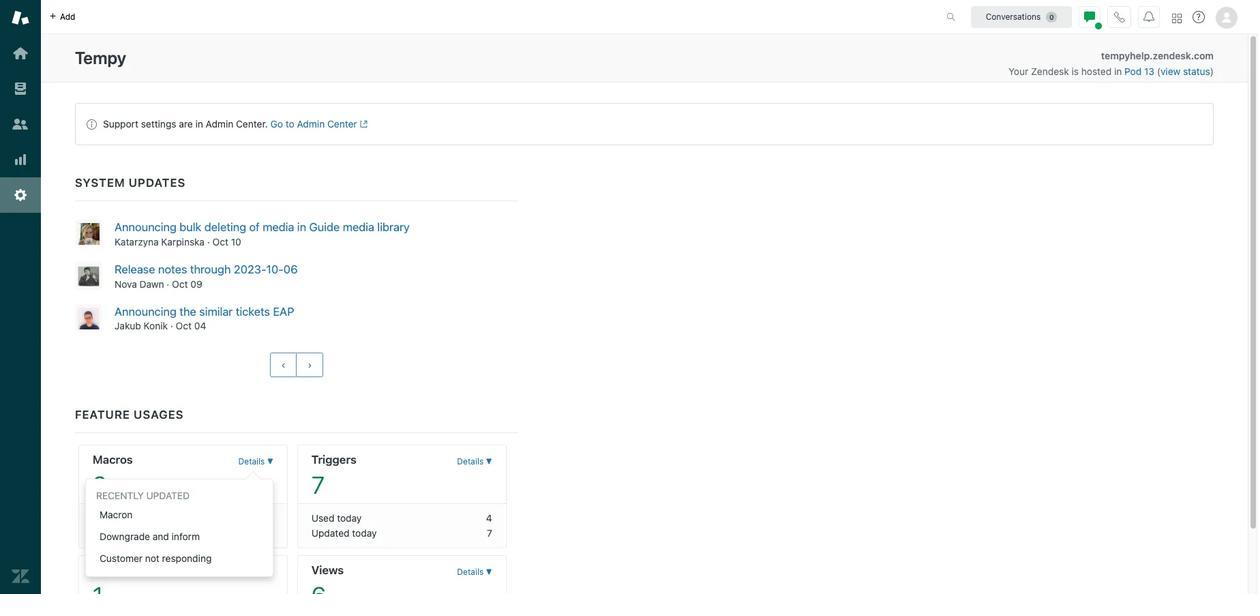Task type: locate. For each thing, give the bounding box(es) containing it.
1 vertical spatial 3
[[268, 528, 274, 539]]

▼ for automations
[[267, 567, 274, 577]]

7
[[312, 471, 325, 499], [487, 528, 492, 539]]

used down triggers 7
[[312, 513, 335, 524]]

admin
[[206, 118, 233, 130], [297, 118, 325, 130]]

1 horizontal spatial 3
[[268, 528, 274, 539]]

›
[[308, 360, 312, 371]]

7 down triggers
[[312, 471, 325, 499]]

status
[[75, 103, 1214, 145]]

in left pod
[[1115, 65, 1122, 77]]

2 admin from the left
[[297, 118, 325, 130]]

are
[[179, 118, 193, 130]]

used down "recently"
[[93, 513, 116, 524]]

oct down notes
[[172, 278, 188, 290]]

macron link
[[86, 504, 273, 526]]

in left 'guide'
[[297, 220, 306, 234]]

0 vertical spatial announcing
[[115, 220, 177, 234]]

media right of
[[263, 220, 294, 234]]

09
[[191, 278, 202, 290]]

support settings are in admin center.
[[103, 118, 268, 130]]

to
[[286, 118, 295, 130]]

1 horizontal spatial used today
[[312, 513, 362, 524]]

▼ down 4
[[486, 567, 492, 577]]

media right 'guide'
[[343, 220, 374, 234]]

in
[[1115, 65, 1122, 77], [195, 118, 203, 130], [297, 220, 306, 234]]

1 vertical spatial announcing
[[115, 305, 177, 318]]

oct 04
[[176, 320, 206, 332]]

oct 09
[[172, 278, 202, 290]]

views image
[[12, 80, 29, 98]]

konik
[[144, 320, 168, 332]]

updated today up views
[[312, 528, 377, 539]]

1 horizontal spatial 7
[[487, 528, 492, 539]]

2 updated today from the left
[[312, 528, 377, 539]]

updated down macron
[[93, 528, 131, 539]]

1 announcing from the top
[[115, 220, 177, 234]]

3 down 0
[[268, 528, 274, 539]]

announcing up jakub konik
[[115, 305, 177, 318]]

0 horizontal spatial used today
[[93, 513, 143, 524]]

conversations
[[986, 11, 1041, 21]]

0 horizontal spatial 3
[[93, 471, 107, 499]]

details ▼ for views
[[457, 567, 492, 577]]

katarzyna
[[115, 236, 159, 247]]

7 inside triggers 7
[[312, 471, 325, 499]]

announcing bulk deleting of media in guide media library
[[115, 220, 410, 234]]

admin right to
[[297, 118, 325, 130]]

0 horizontal spatial 7
[[312, 471, 325, 499]]

(
[[1157, 65, 1161, 77]]

customer not responding
[[100, 553, 212, 564]]

oct down the
[[176, 320, 192, 332]]

macron
[[100, 509, 133, 521]]

updated today down macron
[[93, 528, 158, 539]]

pod
[[1125, 65, 1142, 77]]

in right are
[[195, 118, 203, 130]]

customer
[[100, 553, 143, 564]]

▼ for views
[[486, 567, 492, 577]]

0 horizontal spatial in
[[195, 118, 203, 130]]

1 updated today from the left
[[93, 528, 158, 539]]

karpinska
[[161, 236, 205, 247]]

1 used from the left
[[93, 513, 116, 524]]

announcing
[[115, 220, 177, 234], [115, 305, 177, 318]]

2 media from the left
[[343, 220, 374, 234]]

updates
[[129, 176, 186, 190]]

7 down 4
[[487, 528, 492, 539]]

13
[[1145, 65, 1155, 77]]

1 vertical spatial oct
[[172, 278, 188, 290]]

the
[[180, 305, 196, 318]]

updated
[[93, 528, 131, 539], [312, 528, 350, 539]]

oct for the
[[176, 320, 192, 332]]

0 horizontal spatial updated today
[[93, 528, 158, 539]]

0 horizontal spatial admin
[[206, 118, 233, 130]]

media
[[263, 220, 294, 234], [343, 220, 374, 234]]

0 vertical spatial in
[[1115, 65, 1122, 77]]

customers image
[[12, 115, 29, 133]]

1 horizontal spatial updated
[[312, 528, 350, 539]]

reporting image
[[12, 151, 29, 168]]

used today
[[93, 513, 143, 524], [312, 513, 362, 524]]

06
[[284, 262, 298, 276]]

main element
[[0, 0, 41, 594]]

2 announcing from the top
[[115, 305, 177, 318]]

1 used today from the left
[[93, 513, 143, 524]]

announcing up katarzyna
[[115, 220, 177, 234]]

0 vertical spatial 7
[[312, 471, 325, 499]]

go to admin center
[[271, 118, 357, 130]]

‹
[[281, 360, 286, 371]]

1 updated from the left
[[93, 528, 131, 539]]

details for triggers
[[457, 457, 484, 467]]

zendesk
[[1031, 65, 1069, 77]]

notes
[[158, 262, 187, 276]]

0 horizontal spatial used
[[93, 513, 116, 524]]

tickets
[[236, 305, 270, 318]]

admin left center.
[[206, 118, 233, 130]]

eap
[[273, 305, 294, 318]]

downgrade and inform link
[[86, 526, 273, 548]]

1 horizontal spatial media
[[343, 220, 374, 234]]

3 down macros
[[93, 471, 107, 499]]

▼ up 0
[[267, 457, 274, 467]]

settings
[[141, 118, 176, 130]]

2 used from the left
[[312, 513, 335, 524]]

details ▼
[[238, 457, 274, 467], [457, 457, 492, 467], [238, 567, 274, 577], [457, 567, 492, 577]]

1 horizontal spatial used
[[312, 513, 335, 524]]

updated
[[146, 490, 190, 502]]

jakub
[[115, 320, 141, 332]]

▼ down 0
[[267, 567, 274, 577]]

zendesk products image
[[1173, 13, 1182, 23]]

triggers 7
[[312, 453, 357, 499]]

jakub konik
[[115, 320, 168, 332]]

macros
[[93, 453, 133, 467]]

1 horizontal spatial admin
[[297, 118, 325, 130]]

2 vertical spatial oct
[[176, 320, 192, 332]]

1 admin from the left
[[206, 118, 233, 130]]

details ▼ down 4
[[457, 567, 492, 577]]

2 vertical spatial in
[[297, 220, 306, 234]]

updated today
[[93, 528, 158, 539], [312, 528, 377, 539]]

details for automations
[[238, 567, 265, 577]]

zendesk image
[[12, 568, 29, 585]]

customer not responding link
[[86, 548, 273, 570]]

1 horizontal spatial updated today
[[312, 528, 377, 539]]

0 vertical spatial 3
[[93, 471, 107, 499]]

notifications image
[[1144, 11, 1155, 22]]

0 vertical spatial oct
[[213, 236, 229, 247]]

tempyhelp .zendesk.com your zendesk is hosted in pod 13 ( view status )
[[1009, 50, 1214, 77]]

through
[[190, 262, 231, 276]]

tempyhelp
[[1102, 50, 1150, 61]]

details
[[238, 457, 265, 467], [457, 457, 484, 467], [238, 567, 265, 577], [457, 567, 484, 577]]

1 vertical spatial in
[[195, 118, 203, 130]]

get started image
[[12, 44, 29, 62]]

2 horizontal spatial in
[[1115, 65, 1122, 77]]

used today down triggers 7
[[312, 513, 362, 524]]

(opens in a new tab) image
[[357, 120, 368, 128]]

today for 4
[[337, 513, 362, 524]]

10
[[231, 236, 241, 247]]

oct down deleting
[[213, 236, 229, 247]]

oct
[[213, 236, 229, 247], [172, 278, 188, 290], [176, 320, 192, 332]]

downgrade
[[100, 531, 150, 543]]

conversations button
[[971, 6, 1072, 28]]

0 horizontal spatial media
[[263, 220, 294, 234]]

updated up views
[[312, 528, 350, 539]]

zendesk support image
[[12, 9, 29, 27]]

today
[[118, 513, 143, 524], [337, 513, 362, 524], [133, 528, 158, 539], [352, 528, 377, 539]]

used today up downgrade
[[93, 513, 143, 524]]

▼ up 4
[[486, 457, 492, 467]]

2 updated from the left
[[312, 528, 350, 539]]

0 horizontal spatial updated
[[93, 528, 131, 539]]

used
[[93, 513, 116, 524], [312, 513, 335, 524]]

used today for macros
[[93, 513, 143, 524]]

▼
[[267, 457, 274, 467], [486, 457, 492, 467], [267, 567, 274, 577], [486, 567, 492, 577]]

details ▼ up 4
[[457, 457, 492, 467]]

updated for macros
[[93, 528, 131, 539]]

details ▼ down 0
[[238, 567, 274, 577]]

recently updated
[[96, 490, 190, 502]]

▼ for triggers
[[486, 457, 492, 467]]

2 used today from the left
[[312, 513, 362, 524]]

updated for 7
[[312, 528, 350, 539]]



Task type: describe. For each thing, give the bounding box(es) containing it.
release notes through 2023-10-06
[[115, 262, 298, 276]]

recently
[[96, 490, 144, 502]]

status containing support settings are in admin center.
[[75, 103, 1214, 145]]

views
[[312, 564, 344, 577]]

today for 7
[[352, 528, 377, 539]]

‹ button
[[270, 353, 297, 377]]

nova dawn
[[115, 278, 164, 290]]

)
[[1211, 65, 1214, 77]]

updated today for macros
[[93, 528, 158, 539]]

add
[[60, 11, 75, 21]]

announcing for announcing the similar tickets eap
[[115, 305, 177, 318]]

not
[[145, 553, 160, 564]]

details ▼ for triggers
[[457, 457, 492, 467]]

today for 3
[[133, 528, 158, 539]]

system updates
[[75, 176, 186, 190]]

system
[[75, 176, 125, 190]]

dawn
[[140, 278, 164, 290]]

feature
[[75, 408, 130, 422]]

center
[[327, 118, 357, 130]]

bulk
[[180, 220, 201, 234]]

› button
[[296, 353, 324, 377]]

tempy
[[75, 48, 126, 68]]

center.
[[236, 118, 268, 130]]

go
[[271, 118, 283, 130]]

updated today for 7
[[312, 528, 377, 539]]

oct for bulk
[[213, 236, 229, 247]]

oct for notes
[[172, 278, 188, 290]]

oct 10
[[213, 236, 241, 247]]

katarzyna karpinska
[[115, 236, 205, 247]]

used for 7
[[312, 513, 335, 524]]

details ▼ up 0
[[238, 457, 274, 467]]

deleting
[[204, 220, 246, 234]]

view
[[1161, 65, 1181, 77]]

3 inside macros 3
[[93, 471, 107, 499]]

support
[[103, 118, 138, 130]]

is
[[1072, 65, 1079, 77]]

go to admin center link
[[271, 118, 368, 130]]

similar
[[199, 305, 233, 318]]

.zendesk.com
[[1150, 50, 1214, 61]]

release
[[115, 262, 155, 276]]

in inside tempyhelp .zendesk.com your zendesk is hosted in pod 13 ( view status )
[[1115, 65, 1122, 77]]

view status link
[[1161, 65, 1211, 77]]

inform
[[172, 531, 200, 543]]

and
[[153, 531, 169, 543]]

4
[[486, 513, 492, 524]]

0
[[268, 513, 274, 524]]

feature usages
[[75, 408, 184, 422]]

announcing for announcing bulk deleting of media in guide media library
[[115, 220, 177, 234]]

library
[[377, 220, 410, 234]]

2023-
[[234, 262, 266, 276]]

add button
[[41, 0, 84, 33]]

04
[[194, 320, 206, 332]]

nova
[[115, 278, 137, 290]]

get help image
[[1193, 11, 1205, 23]]

1 media from the left
[[263, 220, 294, 234]]

your
[[1009, 65, 1029, 77]]

today for 0
[[118, 513, 143, 524]]

downgrade and inform
[[100, 531, 200, 543]]

used for macros
[[93, 513, 116, 524]]

10-
[[266, 262, 284, 276]]

guide
[[309, 220, 340, 234]]

status
[[1184, 65, 1211, 77]]

1 vertical spatial 7
[[487, 528, 492, 539]]

details ▼ for automations
[[238, 567, 274, 577]]

1 horizontal spatial in
[[297, 220, 306, 234]]

hosted
[[1082, 65, 1112, 77]]

used today for 7
[[312, 513, 362, 524]]

triggers
[[312, 453, 357, 467]]

automations
[[93, 564, 162, 577]]

admin image
[[12, 186, 29, 204]]

announcing the similar tickets eap
[[115, 305, 294, 318]]

usages
[[134, 408, 184, 422]]

pod 13 link
[[1125, 65, 1157, 77]]

macros 3
[[93, 453, 133, 499]]

button displays agent's chat status as online. image
[[1085, 11, 1096, 22]]

details for views
[[457, 567, 484, 577]]

of
[[249, 220, 260, 234]]

responding
[[162, 553, 212, 564]]



Task type: vqa. For each thing, say whether or not it's contained in the screenshot.


